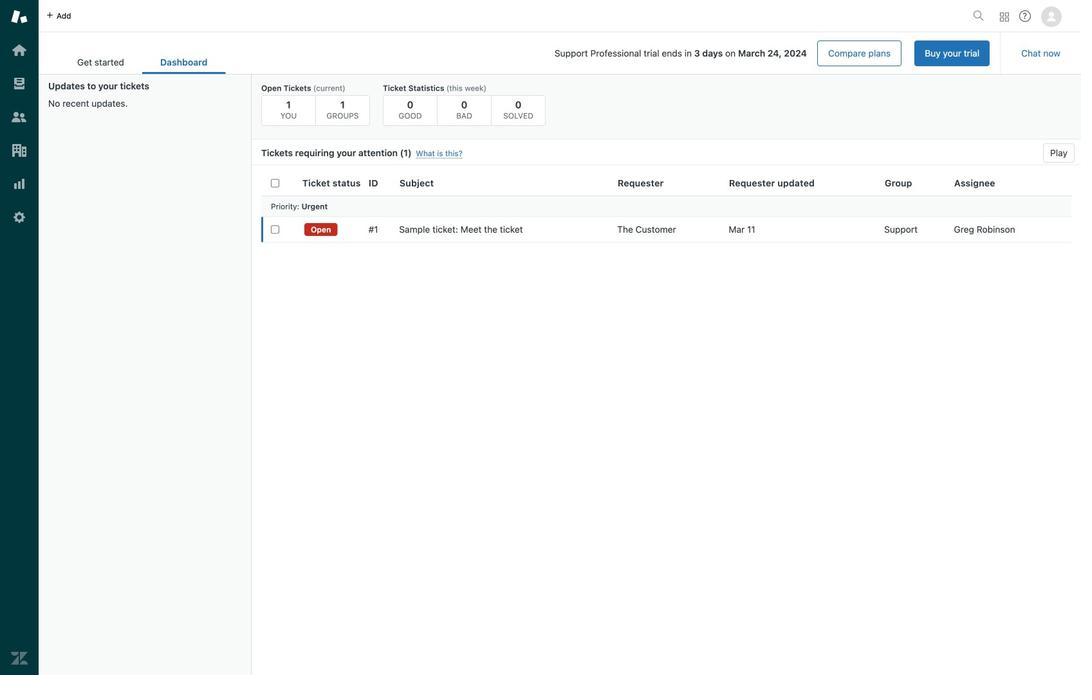 Task type: vqa. For each thing, say whether or not it's contained in the screenshot.
first Email 'Field' from the bottom of the page
no



Task type: locate. For each thing, give the bounding box(es) containing it.
get help image
[[1020, 10, 1031, 22]]

tab list
[[59, 50, 226, 74]]

organizations image
[[11, 142, 28, 159]]

tab
[[59, 50, 142, 74]]

None checkbox
[[271, 226, 279, 234]]

main element
[[0, 0, 39, 676]]

zendesk support image
[[11, 8, 28, 25]]

customers image
[[11, 109, 28, 126]]

admin image
[[11, 209, 28, 226]]

grid
[[252, 171, 1081, 676]]



Task type: describe. For each thing, give the bounding box(es) containing it.
zendesk products image
[[1000, 13, 1009, 22]]

reporting image
[[11, 176, 28, 192]]

zendesk image
[[11, 651, 28, 668]]

get started image
[[11, 42, 28, 59]]

March 24, 2024 text field
[[738, 48, 807, 59]]

views image
[[11, 75, 28, 92]]

Select All Tickets checkbox
[[271, 179, 279, 187]]



